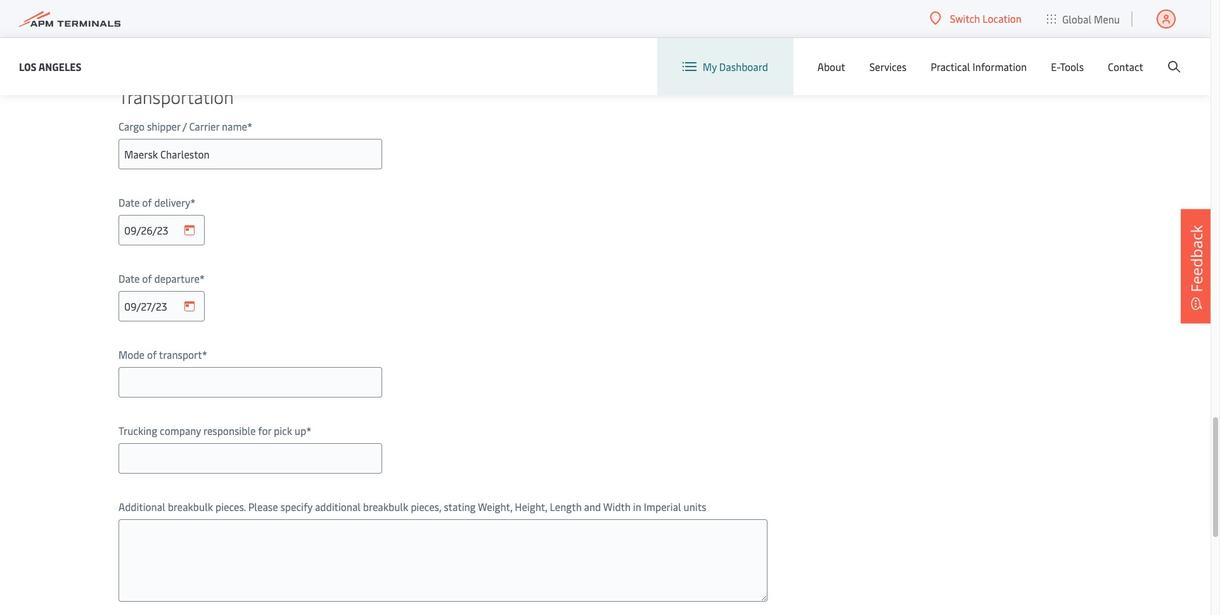 Task type: describe. For each thing, give the bounding box(es) containing it.
imperial
[[644, 500, 681, 514]]

name
[[222, 119, 247, 133]]

of for delivery
[[142, 195, 152, 209]]

e-tools
[[1051, 60, 1084, 74]]

in
[[633, 500, 642, 514]]

additional
[[315, 500, 361, 514]]

information
[[973, 60, 1027, 74]]

weight,
[[478, 500, 513, 514]]

my dashboard button
[[683, 38, 768, 95]]

switch
[[950, 11, 980, 25]]

length
[[550, 500, 582, 514]]

delivery
[[154, 195, 190, 209]]

pick
[[274, 424, 292, 438]]

responsible
[[204, 424, 256, 438]]

Trucking company responsible for pick up text field
[[119, 443, 382, 474]]

departure
[[154, 271, 200, 285]]

e-tools button
[[1051, 38, 1084, 95]]

cargo shipper / carrier name
[[119, 119, 247, 133]]

tools
[[1060, 60, 1084, 74]]

for
[[258, 424, 271, 438]]

location
[[983, 11, 1022, 25]]

my dashboard
[[703, 60, 768, 74]]

services
[[870, 60, 907, 74]]

about
[[818, 60, 846, 74]]

Mode of transport text field
[[119, 367, 382, 398]]

trucking
[[119, 424, 157, 438]]

e-
[[1051, 60, 1060, 74]]

cargo
[[119, 119, 145, 133]]

feedback button
[[1181, 209, 1213, 323]]

services button
[[870, 38, 907, 95]]

los angeles link
[[19, 59, 81, 75]]

date for date of delivery
[[119, 195, 140, 209]]

additional breakbulk pieces. please specify additional breakbulk pieces, stating weight, height, length and width in imperial units
[[119, 500, 707, 514]]

practical information button
[[931, 38, 1027, 95]]

height,
[[515, 500, 548, 514]]

Cargo shipper / Carrier name text field
[[119, 139, 382, 169]]



Task type: locate. For each thing, give the bounding box(es) containing it.
contact
[[1108, 60, 1144, 74]]

company
[[160, 424, 201, 438]]

date for date of departure
[[119, 271, 140, 285]]

los angeles
[[19, 59, 81, 73]]

of right mode at the bottom left
[[147, 347, 157, 361]]

global menu
[[1063, 12, 1120, 26]]

1 date from the top
[[119, 195, 140, 209]]

of left delivery
[[142, 195, 152, 209]]

pieces.
[[216, 500, 246, 514]]

/
[[183, 119, 187, 133]]

2 date from the top
[[119, 271, 140, 285]]

up
[[295, 424, 306, 438]]

pieces,
[[411, 500, 441, 514]]

Additional breakbulk pieces. Please specify additional breakbulk pieces, stating Weight, Height, Length and Width in Imperial units text field
[[119, 519, 768, 602]]

practical information
[[931, 60, 1027, 74]]

and
[[584, 500, 601, 514]]

0 vertical spatial of
[[142, 195, 152, 209]]

0 horizontal spatial breakbulk
[[168, 500, 213, 514]]

contact button
[[1108, 38, 1144, 95]]

breakbulk
[[168, 500, 213, 514], [363, 500, 409, 514]]

of for departure
[[142, 271, 152, 285]]

my
[[703, 60, 717, 74]]

breakbulk left pieces. at the bottom left of the page
[[168, 500, 213, 514]]

2 breakbulk from the left
[[363, 500, 409, 514]]

schematic
[[119, 8, 166, 22]]

menu
[[1094, 12, 1120, 26]]

breakbulk left pieces,
[[363, 500, 409, 514]]

about button
[[818, 38, 846, 95]]

of for transport
[[147, 347, 157, 361]]

2 vertical spatial of
[[147, 347, 157, 361]]

practical
[[931, 60, 971, 74]]

dashboard
[[720, 60, 768, 74]]

please
[[248, 500, 278, 514]]

switch location button
[[930, 11, 1022, 25]]

0 vertical spatial date
[[119, 195, 140, 209]]

mode
[[119, 347, 145, 361]]

of
[[142, 195, 152, 209], [142, 271, 152, 285], [147, 347, 157, 361]]

date of departure
[[119, 271, 200, 285]]

global
[[1063, 12, 1092, 26]]

of left departure
[[142, 271, 152, 285]]

mode of transport
[[119, 347, 202, 361]]

specify
[[281, 500, 313, 514]]

date
[[119, 195, 140, 209], [119, 271, 140, 285]]

date left delivery
[[119, 195, 140, 209]]

los
[[19, 59, 37, 73]]

date left departure
[[119, 271, 140, 285]]

shipper
[[147, 119, 180, 133]]

1 horizontal spatial breakbulk
[[363, 500, 409, 514]]

1 breakbulk from the left
[[168, 500, 213, 514]]

units
[[684, 500, 707, 514]]

1 vertical spatial of
[[142, 271, 152, 285]]

feedback
[[1186, 225, 1207, 292]]

switch location
[[950, 11, 1022, 25]]

stating
[[444, 500, 476, 514]]

1 vertical spatial date
[[119, 271, 140, 285]]

carrier
[[189, 119, 219, 133]]

transport
[[159, 347, 202, 361]]

transportation
[[119, 84, 234, 108]]

additional
[[119, 500, 165, 514]]

None text field
[[119, 215, 205, 245], [119, 291, 205, 321], [119, 215, 205, 245], [119, 291, 205, 321]]

date of delivery
[[119, 195, 190, 209]]

width
[[604, 500, 631, 514]]

global menu button
[[1035, 0, 1133, 38]]

trucking company responsible for pick up
[[119, 424, 306, 438]]

angeles
[[38, 59, 81, 73]]



Task type: vqa. For each thing, say whether or not it's contained in the screenshot.
documentation
no



